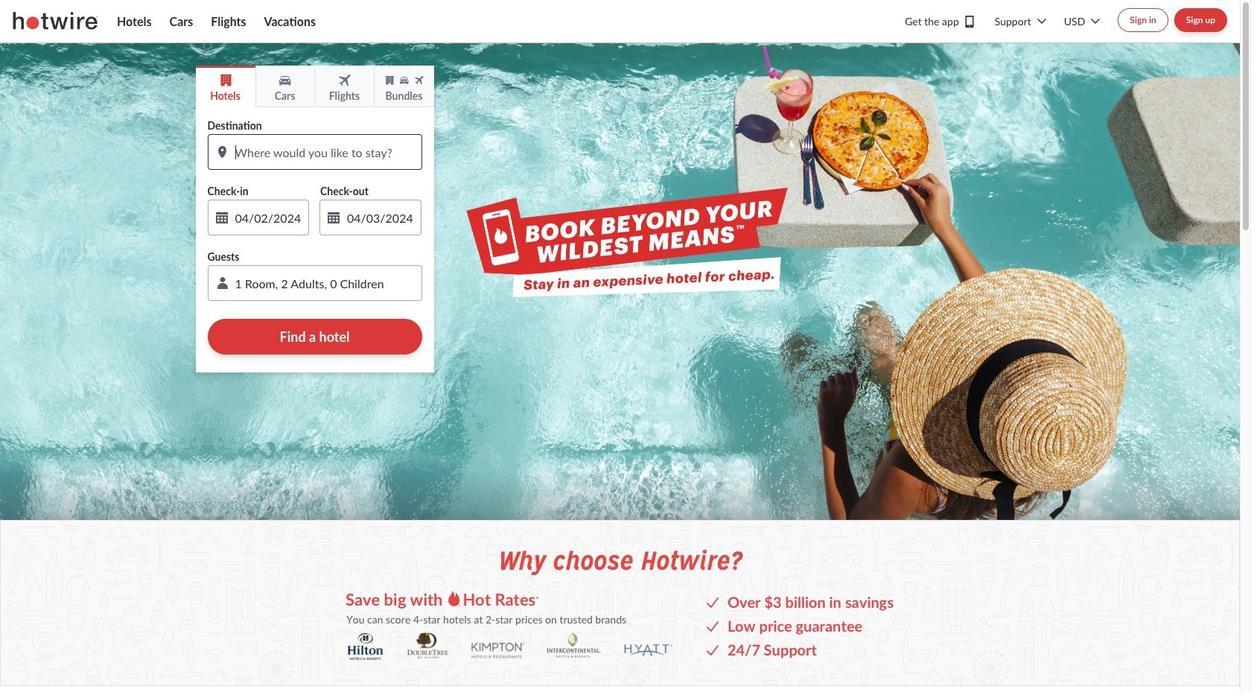 Task type: vqa. For each thing, say whether or not it's contained in the screenshot.
document
no



Task type: locate. For each thing, give the bounding box(es) containing it.
Where would you like to stay? text field
[[207, 134, 422, 170]]

None text field
[[320, 200, 421, 235]]

Check in date expanded. Choose a date from the table below. Tab into the table and use the arrow keys for navigation. text field
[[207, 200, 309, 235]]

application
[[207, 265, 422, 301]]



